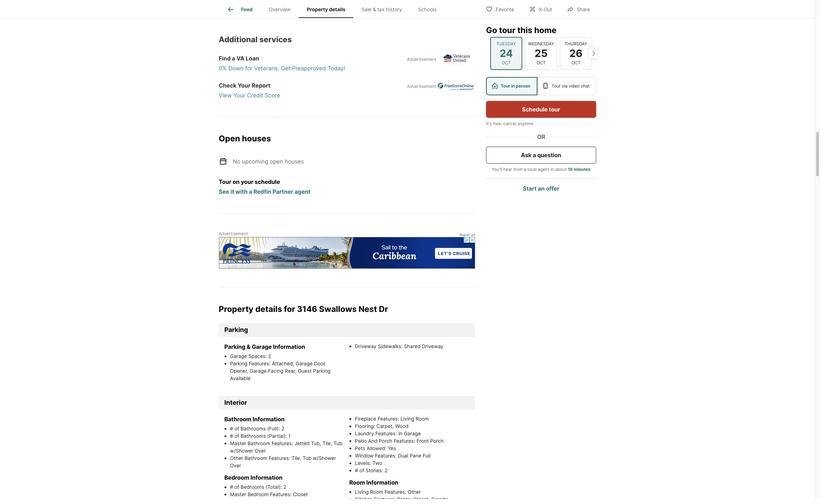 Task type: describe. For each thing, give the bounding box(es) containing it.
upcoming
[[242, 158, 268, 165]]

about
[[555, 167, 567, 172]]

oct for 26
[[571, 60, 580, 65]]

parking for parking & garage information garage spaces: 2
[[224, 343, 245, 351]]

thursday
[[565, 41, 587, 46]]

property details for 3146 swallows nest dr
[[219, 304, 388, 314]]

0 vertical spatial bedroom
[[224, 475, 249, 482]]

a inside ask a question button
[[533, 152, 536, 159]]

# inside bedroom information # of bedrooms (total): 2 master bedroom features: closet
[[230, 484, 233, 490]]

report ad button
[[460, 233, 475, 238]]

attached, garage door opener, garage facing rear, guest parking available
[[230, 361, 331, 381]]

oct for 25
[[537, 60, 546, 65]]

property details
[[307, 6, 345, 12]]

of up master bathroom features:
[[235, 433, 239, 439]]

wood
[[395, 424, 409, 430]]

details for property details
[[329, 6, 345, 12]]

garage inside fireplace features: living room flooring: carpet, wood laundry features: in garage patio and porch features: front porch pets allowed: yes window features: dual pane full levels: two # of stories: 2
[[404, 431, 421, 437]]

start an offer
[[523, 185, 559, 192]]

interior
[[224, 399, 247, 406]]

your
[[241, 178, 253, 185]]

out
[[544, 6, 552, 12]]

from
[[513, 167, 523, 172]]

0 vertical spatial houses
[[242, 134, 271, 144]]

1 driveway from the left
[[355, 343, 376, 349]]

living for information
[[355, 489, 369, 495]]

over inside jetted tub, tile, tub w/shower over
[[255, 448, 266, 454]]

features: inside "room information living room features: other"
[[385, 489, 406, 495]]

available
[[230, 375, 251, 381]]

tab list containing feed
[[219, 0, 450, 18]]

24
[[500, 47, 513, 59]]

dual
[[398, 453, 408, 459]]

living for features:
[[401, 416, 414, 422]]

carpet,
[[377, 424, 394, 430]]

ask a question button
[[486, 147, 596, 164]]

bedrooms
[[241, 484, 264, 490]]

partner
[[273, 188, 293, 195]]

garage up spaces:
[[252, 343, 272, 351]]

other bathroom features:
[[230, 456, 292, 462]]

bathroom for master
[[248, 441, 270, 447]]

of down interior at the bottom
[[235, 426, 239, 432]]

3146
[[297, 304, 317, 314]]

tuesday 24 oct
[[497, 41, 516, 65]]

& for parking
[[247, 343, 251, 351]]

go
[[486, 25, 497, 35]]

window
[[355, 453, 374, 459]]

oct for 24
[[502, 60, 511, 65]]

# down interior at the bottom
[[230, 426, 233, 432]]

question
[[537, 152, 561, 159]]

tour via video chat
[[552, 83, 590, 89]]

closet
[[293, 492, 308, 498]]

of inside fireplace features: living room flooring: carpet, wood laundry features: in garage patio and porch features: front porch pets allowed: yes window features: dual pane full levels: two # of stories: 2
[[359, 468, 364, 474]]

bathroom inside bathroom information # of bathrooms (full): 2 # of bathrooms (partial): 1
[[224, 416, 251, 423]]

1 master from the top
[[230, 441, 246, 447]]

over inside tile, tub w/shower over
[[230, 463, 241, 469]]

wednesday
[[528, 41, 554, 46]]

next image
[[588, 48, 599, 59]]

view your credit score link
[[219, 91, 479, 100]]

jetted tub, tile, tub w/shower over
[[230, 441, 342, 454]]

tour via video chat option
[[537, 77, 596, 95]]

an
[[538, 185, 545, 192]]

today!
[[328, 65, 345, 72]]

other inside "room information living room features: other"
[[408, 489, 421, 495]]

tour for schedule
[[549, 106, 560, 113]]

favorite button
[[480, 2, 520, 16]]

person
[[516, 83, 530, 89]]

for inside find a va loan 0% down for veterans: get preapproved today!
[[245, 65, 253, 72]]

tub inside jetted tub, tile, tub w/shower over
[[334, 441, 342, 447]]

you'll hear from a local agent in about 16 minutes
[[492, 167, 590, 172]]

tub,
[[311, 441, 321, 447]]

loan
[[246, 55, 259, 62]]

sale
[[362, 6, 372, 12]]

tub inside tile, tub w/shower over
[[303, 456, 311, 462]]

room information living room features: other
[[349, 480, 421, 495]]

room for information
[[370, 489, 383, 495]]

minutes
[[574, 167, 590, 172]]

see it with a redfin partner agent button
[[219, 188, 310, 195]]

shared
[[404, 343, 421, 349]]

advertisement for check your report view your credit score
[[407, 84, 436, 89]]

stories:
[[366, 468, 383, 474]]

additional
[[219, 35, 258, 44]]

allowed:
[[367, 446, 386, 452]]

offer
[[546, 185, 559, 192]]

pane
[[410, 453, 421, 459]]

on
[[233, 178, 240, 185]]

tax
[[377, 6, 385, 12]]

pets
[[355, 446, 365, 452]]

it
[[230, 188, 234, 195]]

full
[[423, 453, 431, 459]]

1 vertical spatial bedroom
[[248, 492, 269, 498]]

tour for tour via video chat
[[552, 83, 561, 89]]

hear
[[503, 167, 512, 172]]

information for room information
[[366, 480, 398, 487]]

go tour this home
[[486, 25, 556, 35]]

0 vertical spatial your
[[238, 82, 250, 89]]

(full):
[[267, 426, 280, 432]]

report ad
[[460, 233, 475, 237]]

door
[[314, 361, 325, 367]]

2 inside fireplace features: living room flooring: carpet, wood laundry features: in garage patio and porch features: front porch pets allowed: yes window features: dual pane full levels: two # of stories: 2
[[385, 468, 388, 474]]

tour in person option
[[486, 77, 537, 95]]

anytime
[[517, 121, 533, 126]]

advertisement for find a va loan 0% down for veterans: get preapproved today!
[[407, 57, 436, 62]]

bathroom for other
[[245, 456, 267, 462]]

schedule
[[522, 106, 548, 113]]

2 bathrooms from the top
[[241, 433, 266, 439]]

1 bathrooms from the top
[[241, 426, 266, 432]]

parking for parking
[[224, 326, 248, 334]]

schools
[[418, 6, 437, 12]]

feed
[[241, 6, 253, 12]]

cancel
[[503, 121, 516, 126]]

0% down for veterans: get preapproved today! link
[[219, 64, 479, 72]]

start
[[523, 185, 537, 192]]

nest
[[359, 304, 377, 314]]

2 for bathroom information
[[281, 426, 284, 432]]

16
[[568, 167, 573, 172]]

2 porch from the left
[[430, 438, 444, 444]]

rear,
[[285, 368, 297, 374]]

spaces:
[[248, 353, 267, 359]]

x-
[[539, 6, 544, 12]]

parking for parking features:
[[230, 361, 248, 367]]

information for bedroom information
[[251, 475, 283, 482]]

garage up "parking features:"
[[230, 353, 247, 359]]

tour for go
[[499, 25, 515, 35]]

25
[[535, 47, 548, 59]]

history
[[386, 6, 402, 12]]

garage up 'guest'
[[296, 361, 313, 367]]

credit
[[247, 92, 263, 99]]

or
[[537, 133, 545, 140]]



Task type: vqa. For each thing, say whether or not it's contained in the screenshot.


Task type: locate. For each thing, give the bounding box(es) containing it.
report up credit
[[252, 82, 270, 89]]

porch
[[379, 438, 392, 444], [430, 438, 444, 444]]

1 vertical spatial room
[[349, 480, 365, 487]]

1 horizontal spatial houses
[[285, 158, 304, 165]]

a right from
[[524, 167, 526, 172]]

tour for tour on your schedule see it with a redfin partner agent
[[219, 178, 231, 185]]

over
[[255, 448, 266, 454], [230, 463, 241, 469]]

no
[[233, 158, 240, 165]]

this
[[517, 25, 532, 35]]

0 horizontal spatial other
[[230, 456, 243, 462]]

1 vertical spatial living
[[355, 489, 369, 495]]

1 vertical spatial advertisement
[[407, 84, 436, 89]]

w/shower down tub,
[[313, 456, 336, 462]]

1 horizontal spatial oct
[[537, 60, 546, 65]]

ad region
[[219, 237, 475, 269]]

check your report view your credit score
[[219, 82, 280, 99]]

tour in person
[[501, 83, 530, 89]]

bedroom down bedrooms at bottom left
[[248, 492, 269, 498]]

1 vertical spatial property
[[219, 304, 253, 314]]

0 horizontal spatial tub
[[303, 456, 311, 462]]

a right with
[[249, 188, 252, 195]]

& for sale
[[373, 6, 376, 12]]

va
[[237, 55, 244, 62]]

check
[[219, 82, 236, 89]]

2 inside bedroom information # of bedrooms (total): 2 master bedroom features: closet
[[283, 484, 286, 490]]

features: inside bedroom information # of bedrooms (total): 2 master bedroom features: closet
[[270, 492, 292, 498]]

0%
[[219, 65, 227, 72]]

schedule tour
[[522, 106, 560, 113]]

0 vertical spatial tile,
[[323, 441, 332, 447]]

opener,
[[230, 368, 248, 374]]

sale & tax history
[[362, 6, 402, 12]]

0 vertical spatial tub
[[334, 441, 342, 447]]

2 vertical spatial bathroom
[[245, 456, 267, 462]]

2 vertical spatial room
[[370, 489, 383, 495]]

feed link
[[227, 5, 253, 14]]

2 for bedroom information
[[283, 484, 286, 490]]

driveway
[[355, 343, 376, 349], [422, 343, 443, 349]]

oct down 25 on the right top
[[537, 60, 546, 65]]

# left bedrooms at bottom left
[[230, 484, 233, 490]]

a inside tour on your schedule see it with a redfin partner agent
[[249, 188, 252, 195]]

porch right front
[[430, 438, 444, 444]]

0 horizontal spatial property
[[219, 304, 253, 314]]

2 right the (total):
[[283, 484, 286, 490]]

garage right in
[[404, 431, 421, 437]]

over down other bathroom features:
[[230, 463, 241, 469]]

0 horizontal spatial tile,
[[292, 456, 301, 462]]

(partial):
[[267, 433, 287, 439]]

schedule tour button
[[486, 101, 596, 118]]

driveway left sidewalks:
[[355, 343, 376, 349]]

report left ad on the right of the page
[[460, 233, 470, 237]]

fireplace
[[355, 416, 376, 422]]

# inside fireplace features: living room flooring: carpet, wood laundry features: in garage patio and porch features: front porch pets allowed: yes window features: dual pane full levels: two # of stories: 2
[[355, 468, 358, 474]]

overview
[[269, 6, 291, 12]]

a right ask
[[533, 152, 536, 159]]

ask a question
[[521, 152, 561, 159]]

0 horizontal spatial details
[[255, 304, 282, 314]]

dr
[[379, 304, 388, 314]]

1 vertical spatial your
[[233, 92, 245, 99]]

no upcoming open houses
[[233, 158, 304, 165]]

schools tab
[[410, 1, 445, 18]]

0 vertical spatial room
[[416, 416, 429, 422]]

None button
[[490, 37, 522, 70], [525, 37, 557, 70], [560, 37, 592, 70], [490, 37, 522, 70], [525, 37, 557, 70], [560, 37, 592, 70]]

1 horizontal spatial driveway
[[422, 343, 443, 349]]

2 right (full):
[[281, 426, 284, 432]]

1 horizontal spatial tour
[[501, 83, 510, 89]]

1 vertical spatial in
[[550, 167, 554, 172]]

tour inside tour on your schedule see it with a redfin partner agent
[[219, 178, 231, 185]]

1 oct from the left
[[502, 60, 511, 65]]

overview tab
[[261, 1, 299, 18]]

in inside 'option'
[[511, 83, 515, 89]]

0 vertical spatial master
[[230, 441, 246, 447]]

26
[[569, 47, 582, 59]]

over up other bathroom features:
[[255, 448, 266, 454]]

tub down jetted
[[303, 456, 311, 462]]

agent right local
[[538, 167, 549, 172]]

0 horizontal spatial &
[[247, 343, 251, 351]]

swallows
[[319, 304, 357, 314]]

0 vertical spatial w/shower
[[230, 448, 253, 454]]

services
[[259, 35, 292, 44]]

1 horizontal spatial details
[[329, 6, 345, 12]]

houses up 'upcoming' at the left
[[242, 134, 271, 144]]

0 horizontal spatial porch
[[379, 438, 392, 444]]

tour up see
[[219, 178, 231, 185]]

0 vertical spatial property
[[307, 6, 328, 12]]

0 vertical spatial advertisement
[[407, 57, 436, 62]]

your right view
[[233, 92, 245, 99]]

tour up tuesday
[[499, 25, 515, 35]]

tile, tub w/shower over
[[230, 456, 336, 469]]

0 vertical spatial other
[[230, 456, 243, 462]]

your up credit
[[238, 82, 250, 89]]

preapproved
[[292, 65, 326, 72]]

tab list
[[219, 0, 450, 18]]

thursday 26 oct
[[565, 41, 587, 65]]

information down stories:
[[366, 480, 398, 487]]

tour inside schedule tour button
[[549, 106, 560, 113]]

parking inside "parking & garage information garage spaces: 2"
[[224, 343, 245, 351]]

1 horizontal spatial tour
[[549, 106, 560, 113]]

parking inside attached, garage door opener, garage facing rear, guest parking available
[[313, 368, 331, 374]]

1 horizontal spatial room
[[370, 489, 383, 495]]

parking features:
[[230, 361, 272, 367]]

report inside button
[[460, 233, 470, 237]]

0 horizontal spatial w/shower
[[230, 448, 253, 454]]

see
[[219, 188, 229, 195]]

for left 3146
[[284, 304, 295, 314]]

w/shower inside jetted tub, tile, tub w/shower over
[[230, 448, 253, 454]]

2 driveway from the left
[[422, 343, 443, 349]]

local
[[527, 167, 537, 172]]

property for property details
[[307, 6, 328, 12]]

houses
[[242, 134, 271, 144], [285, 158, 304, 165]]

tour left person
[[501, 83, 510, 89]]

details for property details for 3146 swallows nest dr
[[255, 304, 282, 314]]

find
[[219, 55, 231, 62]]

(total):
[[266, 484, 282, 490]]

1 vertical spatial master
[[230, 492, 246, 498]]

1 horizontal spatial agent
[[538, 167, 549, 172]]

living inside fireplace features: living room flooring: carpet, wood laundry features: in garage patio and porch features: front porch pets allowed: yes window features: dual pane full levels: two # of stories: 2
[[401, 416, 414, 422]]

houses right open
[[285, 158, 304, 165]]

0 vertical spatial over
[[255, 448, 266, 454]]

room down stories:
[[370, 489, 383, 495]]

oct down 24
[[502, 60, 511, 65]]

guest
[[298, 368, 312, 374]]

garage
[[252, 343, 272, 351], [230, 353, 247, 359], [296, 361, 313, 367], [250, 368, 267, 374], [404, 431, 421, 437]]

# down levels: on the left bottom
[[355, 468, 358, 474]]

property inside property details tab
[[307, 6, 328, 12]]

1 horizontal spatial porch
[[430, 438, 444, 444]]

information up the (total):
[[251, 475, 283, 482]]

down
[[228, 65, 244, 72]]

1 vertical spatial tub
[[303, 456, 311, 462]]

& inside sale & tax history tab
[[373, 6, 376, 12]]

via
[[562, 83, 567, 89]]

& inside "parking & garage information garage spaces: 2"
[[247, 343, 251, 351]]

1 horizontal spatial in
[[550, 167, 554, 172]]

in
[[398, 431, 403, 437]]

2 right spaces:
[[268, 353, 271, 359]]

tour for tour in person
[[501, 83, 510, 89]]

schedule
[[255, 178, 280, 185]]

it's
[[486, 121, 492, 126]]

list box containing tour in person
[[486, 77, 596, 95]]

bathroom down interior at the bottom
[[224, 416, 251, 423]]

1 vertical spatial other
[[408, 489, 421, 495]]

agent inside tour on your schedule see it with a redfin partner agent
[[295, 188, 310, 195]]

information up (full):
[[253, 416, 285, 423]]

2 inside bathroom information # of bathrooms (full): 2 # of bathrooms (partial): 1
[[281, 426, 284, 432]]

master down bathroom information # of bathrooms (full): 2 # of bathrooms (partial): 1
[[230, 441, 246, 447]]

1 vertical spatial over
[[230, 463, 241, 469]]

advertisement
[[407, 57, 436, 62], [407, 84, 436, 89], [219, 231, 248, 236]]

0 vertical spatial bathroom
[[224, 416, 251, 423]]

0 horizontal spatial houses
[[242, 134, 271, 144]]

in
[[511, 83, 515, 89], [550, 167, 554, 172]]

score
[[265, 92, 280, 99]]

living down stories:
[[355, 489, 369, 495]]

1 horizontal spatial w/shower
[[313, 456, 336, 462]]

1 vertical spatial bathrooms
[[241, 433, 266, 439]]

driveway right shared
[[422, 343, 443, 349]]

master bathroom features:
[[230, 441, 295, 447]]

you'll
[[492, 167, 502, 172]]

1 horizontal spatial for
[[284, 304, 295, 314]]

living
[[401, 416, 414, 422], [355, 489, 369, 495]]

for down loan
[[245, 65, 253, 72]]

oct inside thursday 26 oct
[[571, 60, 580, 65]]

0 vertical spatial bathrooms
[[241, 426, 266, 432]]

open houses
[[219, 134, 271, 144]]

1 vertical spatial for
[[284, 304, 295, 314]]

parking
[[224, 326, 248, 334], [224, 343, 245, 351], [230, 361, 248, 367], [313, 368, 331, 374]]

1 horizontal spatial report
[[460, 233, 470, 237]]

room for features:
[[416, 416, 429, 422]]

1 horizontal spatial living
[[401, 416, 414, 422]]

a inside find a va loan 0% down for veterans: get preapproved today!
[[232, 55, 235, 62]]

porch up yes
[[379, 438, 392, 444]]

2 horizontal spatial tour
[[552, 83, 561, 89]]

0 vertical spatial agent
[[538, 167, 549, 172]]

tour on your schedule see it with a redfin partner agent
[[219, 178, 310, 195]]

a left va
[[232, 55, 235, 62]]

1 horizontal spatial &
[[373, 6, 376, 12]]

0 horizontal spatial driveway
[[355, 343, 376, 349]]

details inside tab
[[329, 6, 345, 12]]

1 vertical spatial report
[[460, 233, 470, 237]]

0 horizontal spatial in
[[511, 83, 515, 89]]

with
[[236, 188, 248, 195]]

tuesday
[[497, 41, 516, 46]]

1 vertical spatial details
[[255, 304, 282, 314]]

garage down "parking features:"
[[250, 368, 267, 374]]

room inside fireplace features: living room flooring: carpet, wood laundry features: in garage patio and porch features: front porch pets allowed: yes window features: dual pane full levels: two # of stories: 2
[[416, 416, 429, 422]]

information for bathroom information
[[253, 416, 285, 423]]

2 for parking & garage information
[[268, 353, 271, 359]]

0 horizontal spatial room
[[349, 480, 365, 487]]

bathroom information # of bathrooms (full): 2 # of bathrooms (partial): 1
[[224, 416, 291, 439]]

0 horizontal spatial tour
[[499, 25, 515, 35]]

0 vertical spatial for
[[245, 65, 253, 72]]

x-out button
[[523, 2, 558, 16]]

property for property details for 3146 swallows nest dr
[[219, 304, 253, 314]]

tour right schedule
[[549, 106, 560, 113]]

w/shower inside tile, tub w/shower over
[[313, 456, 336, 462]]

2
[[268, 353, 271, 359], [281, 426, 284, 432], [385, 468, 388, 474], [283, 484, 286, 490]]

1 horizontal spatial other
[[408, 489, 421, 495]]

0 horizontal spatial living
[[355, 489, 369, 495]]

1 vertical spatial w/shower
[[313, 456, 336, 462]]

&
[[373, 6, 376, 12], [247, 343, 251, 351]]

w/shower
[[230, 448, 253, 454], [313, 456, 336, 462]]

2 inside "parking & garage information garage spaces: 2"
[[268, 353, 271, 359]]

0 horizontal spatial tour
[[219, 178, 231, 185]]

1 vertical spatial tile,
[[292, 456, 301, 462]]

0 vertical spatial details
[[329, 6, 345, 12]]

oct inside wednesday 25 oct
[[537, 60, 546, 65]]

sidewalks:
[[378, 343, 403, 349]]

1 horizontal spatial tile,
[[323, 441, 332, 447]]

favorite
[[496, 6, 514, 12]]

open
[[219, 134, 240, 144]]

property
[[307, 6, 328, 12], [219, 304, 253, 314]]

2 master from the top
[[230, 492, 246, 498]]

report inside check your report view your credit score
[[252, 82, 270, 89]]

0 vertical spatial report
[[252, 82, 270, 89]]

oct
[[502, 60, 511, 65], [537, 60, 546, 65], [571, 60, 580, 65]]

w/shower up other bathroom features:
[[230, 448, 253, 454]]

of inside bedroom information # of bedrooms (total): 2 master bedroom features: closet
[[235, 484, 239, 490]]

room up front
[[416, 416, 429, 422]]

2 oct from the left
[[537, 60, 546, 65]]

0 vertical spatial in
[[511, 83, 515, 89]]

2 vertical spatial advertisement
[[219, 231, 248, 236]]

home
[[534, 25, 556, 35]]

# up master bathroom features:
[[230, 433, 233, 439]]

parking & garage information garage spaces: 2
[[224, 343, 305, 359]]

open
[[270, 158, 283, 165]]

2 right stories:
[[385, 468, 388, 474]]

in left about
[[550, 167, 554, 172]]

tour left via
[[552, 83, 561, 89]]

room down levels: on the left bottom
[[349, 480, 365, 487]]

1 horizontal spatial tub
[[334, 441, 342, 447]]

bedroom
[[224, 475, 249, 482], [248, 492, 269, 498]]

2 horizontal spatial room
[[416, 416, 429, 422]]

share button
[[561, 2, 596, 16]]

0 vertical spatial tour
[[499, 25, 515, 35]]

0 horizontal spatial oct
[[502, 60, 511, 65]]

& up spaces:
[[247, 343, 251, 351]]

sale & tax history tab
[[353, 1, 410, 18]]

1 vertical spatial bathroom
[[248, 441, 270, 447]]

tile, inside jetted tub, tile, tub w/shower over
[[323, 441, 332, 447]]

bathroom up other bathroom features:
[[248, 441, 270, 447]]

1 porch from the left
[[379, 438, 392, 444]]

bathroom down master bathroom features:
[[245, 456, 267, 462]]

tile, down jetted tub, tile, tub w/shower over
[[292, 456, 301, 462]]

information inside bathroom information # of bathrooms (full): 2 # of bathrooms (partial): 1
[[253, 416, 285, 423]]

master inside bedroom information # of bedrooms (total): 2 master bedroom features: closet
[[230, 492, 246, 498]]

tile, inside tile, tub w/shower over
[[292, 456, 301, 462]]

0 horizontal spatial report
[[252, 82, 270, 89]]

0 horizontal spatial agent
[[295, 188, 310, 195]]

3 oct from the left
[[571, 60, 580, 65]]

1 vertical spatial tour
[[549, 106, 560, 113]]

information inside "parking & garage information garage spaces: 2"
[[273, 343, 305, 351]]

1 horizontal spatial over
[[255, 448, 266, 454]]

in left person
[[511, 83, 515, 89]]

agent right 'partner'
[[295, 188, 310, 195]]

property details tab
[[299, 1, 353, 18]]

bedroom up bedrooms at bottom left
[[224, 475, 249, 482]]

oct down 26
[[571, 60, 580, 65]]

tile, right tub,
[[323, 441, 332, 447]]

of down levels: on the left bottom
[[359, 468, 364, 474]]

veterans:
[[254, 65, 279, 72]]

ad
[[471, 233, 475, 237]]

1 vertical spatial agent
[[295, 188, 310, 195]]

oct inside tuesday 24 oct
[[502, 60, 511, 65]]

& left tax
[[373, 6, 376, 12]]

1 vertical spatial houses
[[285, 158, 304, 165]]

agent
[[538, 167, 549, 172], [295, 188, 310, 195]]

living inside "room information living room features: other"
[[355, 489, 369, 495]]

0 vertical spatial &
[[373, 6, 376, 12]]

chat
[[581, 83, 590, 89]]

of left bedrooms at bottom left
[[235, 484, 239, 490]]

living up wood
[[401, 416, 414, 422]]

information up the attached,
[[273, 343, 305, 351]]

0 vertical spatial living
[[401, 416, 414, 422]]

2 horizontal spatial oct
[[571, 60, 580, 65]]

1 horizontal spatial property
[[307, 6, 328, 12]]

list box
[[486, 77, 596, 95]]

tub right tub,
[[334, 441, 342, 447]]

ask
[[521, 152, 531, 159]]

front
[[417, 438, 429, 444]]

x-out
[[539, 6, 552, 12]]

get
[[281, 65, 290, 72]]

1 vertical spatial &
[[247, 343, 251, 351]]

information inside bedroom information # of bedrooms (total): 2 master bedroom features: closet
[[251, 475, 283, 482]]

0 horizontal spatial over
[[230, 463, 241, 469]]

a
[[232, 55, 235, 62], [533, 152, 536, 159], [524, 167, 526, 172], [249, 188, 252, 195]]

0 horizontal spatial for
[[245, 65, 253, 72]]

information inside "room information living room features: other"
[[366, 480, 398, 487]]

details
[[329, 6, 345, 12], [255, 304, 282, 314]]

master down bedrooms at bottom left
[[230, 492, 246, 498]]

your
[[238, 82, 250, 89], [233, 92, 245, 99]]



